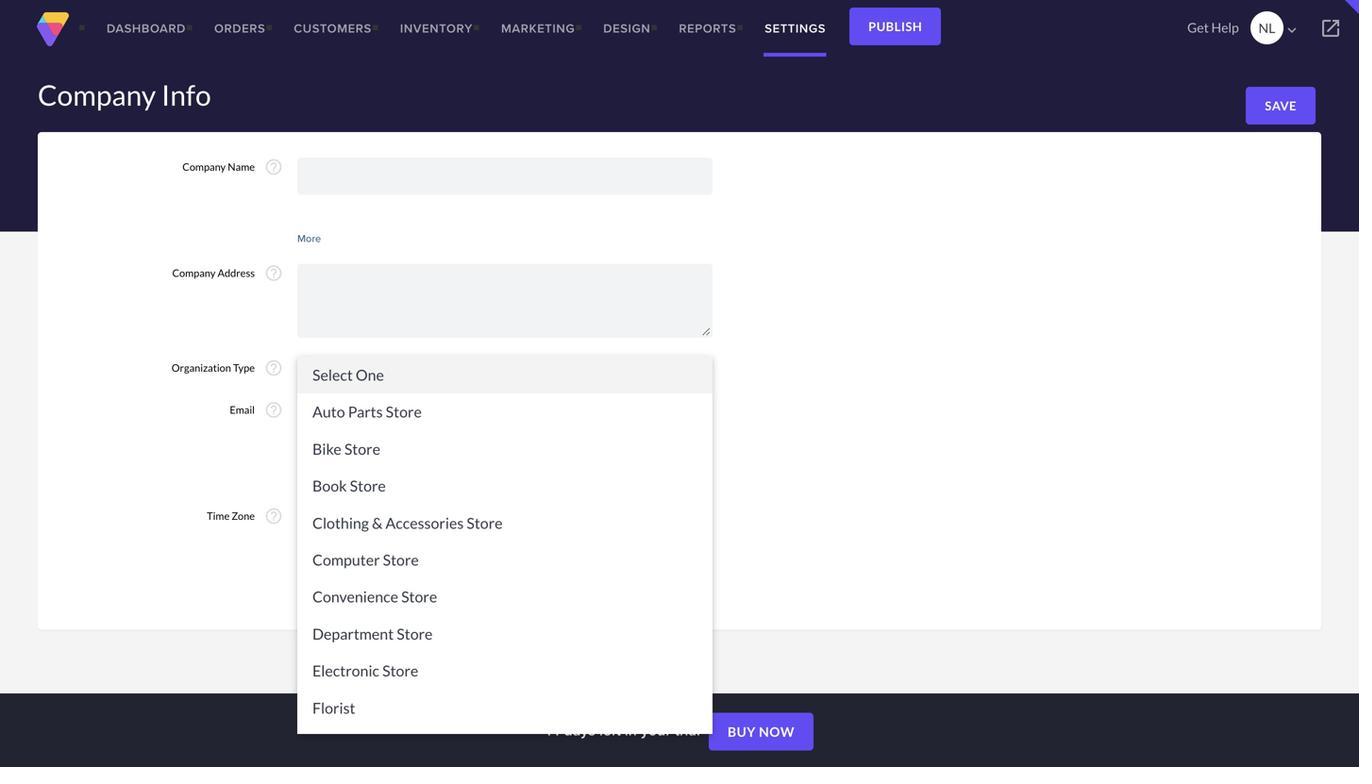 Task type: describe. For each thing, give the bounding box(es) containing it.
reports
[[679, 19, 737, 37]]

store up clock
[[467, 514, 503, 532]]

automatically adjust clock for daylight savings changes
[[320, 546, 680, 565]]

furniture
[[313, 736, 375, 755]]

publish button
[[850, 8, 942, 45]]

book
[[313, 477, 347, 495]]

buy
[[728, 724, 756, 741]]

help_outline for company address help_outline
[[264, 264, 283, 283]]

inventory
[[400, 19, 473, 37]]

time zone help_outline
[[207, 507, 283, 526]]

daylight
[[519, 546, 572, 565]]

nl 
[[1259, 20, 1301, 39]]

store right parts
[[386, 403, 422, 421]]

auto parts store
[[313, 403, 422, 421]]

address
[[218, 267, 255, 280]]

store for electronic store
[[383, 662, 419, 680]]

help_outline for company name help_outline
[[264, 158, 283, 177]]

computer store
[[313, 551, 419, 569]]

marketing
[[501, 19, 575, 37]]

terms
[[318, 576, 345, 591]]

customers
[[294, 19, 372, 37]]

dashboard
[[107, 19, 186, 37]]

company name help_outline
[[183, 158, 283, 177]]

time
[[207, 510, 230, 523]]

save
[[1266, 98, 1298, 113]]

clock
[[459, 546, 493, 565]]

store for bike store
[[345, 440, 381, 458]]

company for company name help_outline
[[183, 161, 226, 173]]

4 help_outline from the top
[[264, 401, 283, 420]]

help_outline for time zone help_outline
[[264, 507, 283, 526]]

department
[[313, 625, 394, 643]]

more for name
[[297, 231, 321, 246]]

store for furniture store
[[378, 736, 414, 755]]

one
[[356, 366, 384, 384]]

info
[[161, 78, 211, 112]]

changes
[[626, 546, 680, 565]]

electronic store
[[313, 662, 419, 680]]

edit terms & conditions
[[297, 576, 407, 591]]

design
[[604, 19, 651, 37]]

get
[[1188, 19, 1210, 35]]

settings
[[765, 19, 826, 37]]

furniture store
[[313, 736, 414, 755]]

orders
[[214, 19, 266, 37]]

store for book store
[[350, 477, 386, 495]]

convenience
[[313, 588, 399, 606]]

clothing & accessories store
[[313, 514, 503, 532]]

convenience store
[[313, 588, 437, 606]]

company address help_outline
[[172, 264, 283, 283]]

buy now
[[728, 724, 795, 741]]



Task type: vqa. For each thing, say whether or not it's contained in the screenshot.
Cannot
no



Task type: locate. For each thing, give the bounding box(es) containing it.
company for company address help_outline
[[172, 267, 216, 280]]

14 days left in your trial
[[546, 720, 704, 742]]

email help_outline
[[230, 401, 283, 420]]

organization type help_outline
[[172, 359, 283, 378]]

2 vertical spatial company
[[172, 267, 216, 280]]

more link for name
[[297, 231, 321, 246]]

0 vertical spatial company
[[38, 78, 156, 112]]

bike store
[[313, 440, 381, 458]]

14
[[546, 720, 560, 742]]

adjust
[[416, 546, 456, 565]]

company left address
[[172, 267, 216, 280]]

store right furniture
[[378, 736, 414, 755]]

store down convenience store
[[397, 625, 433, 643]]

help_outline right 'email'
[[264, 401, 283, 420]]

more for help_outline
[[297, 474, 321, 489]]

5 help_outline from the top
[[264, 507, 283, 526]]

electronic
[[313, 662, 380, 680]]

company info
[[38, 78, 211, 112]]

1 vertical spatial &
[[348, 576, 355, 591]]

company for company info
[[38, 78, 156, 112]]

help_outline right name on the top left of page
[[264, 158, 283, 177]]

publish
[[869, 19, 923, 34]]

0 horizontal spatial &
[[348, 576, 355, 591]]

book store
[[313, 477, 386, 495]]

help
[[1212, 19, 1240, 35]]

1 more from the top
[[297, 231, 321, 246]]


[[1320, 17, 1343, 40]]

get help
[[1188, 19, 1240, 35]]

buy now link
[[709, 714, 814, 751]]

conditions
[[357, 576, 407, 591]]

nl
[[1259, 20, 1276, 36]]

help_outline
[[264, 158, 283, 177], [264, 264, 283, 283], [264, 359, 283, 378], [264, 401, 283, 420], [264, 507, 283, 526]]

computer
[[313, 551, 380, 569]]

2 more from the top
[[297, 474, 321, 489]]

1 help_outline from the top
[[264, 158, 283, 177]]

store up conditions
[[383, 551, 419, 569]]

None text field
[[297, 158, 713, 195]]

select one
[[313, 366, 384, 384]]

 link
[[1303, 0, 1360, 57]]

store right bike
[[345, 440, 381, 458]]

in
[[625, 720, 637, 742]]

1 vertical spatial more
[[297, 474, 321, 489]]

accessories
[[386, 514, 464, 532]]

& right terms
[[348, 576, 355, 591]]

edit terms & conditions link
[[297, 576, 407, 591]]

help_outline right address
[[264, 264, 283, 283]]

company
[[38, 78, 156, 112], [183, 161, 226, 173], [172, 267, 216, 280]]

save link
[[1247, 87, 1316, 125]]

organization
[[172, 362, 231, 374]]

more link for help_outline
[[297, 474, 321, 489]]

0 vertical spatial more link
[[297, 231, 321, 246]]

clothing
[[313, 514, 369, 532]]

name
[[228, 161, 255, 173]]

type
[[233, 362, 255, 374]]

company left name on the top left of page
[[183, 161, 226, 173]]

1 vertical spatial more link
[[297, 474, 321, 489]]

left
[[600, 720, 621, 742]]

store right 'book'
[[350, 477, 386, 495]]

email
[[230, 404, 255, 416]]

&
[[372, 514, 383, 532], [348, 576, 355, 591]]

edit
[[297, 576, 315, 591]]

automatically
[[320, 546, 413, 565]]

1 vertical spatial company
[[183, 161, 226, 173]]

help_outline right type
[[264, 359, 283, 378]]

department store
[[313, 625, 433, 643]]

help_outline for organization type help_outline
[[264, 359, 283, 378]]

1 more link from the top
[[297, 231, 321, 246]]

more
[[297, 231, 321, 246], [297, 474, 321, 489]]

store
[[386, 403, 422, 421], [345, 440, 381, 458], [350, 477, 386, 495], [467, 514, 503, 532], [383, 551, 419, 569], [401, 588, 437, 606], [397, 625, 433, 643], [383, 662, 419, 680], [378, 736, 414, 755]]

parts
[[348, 403, 383, 421]]

savings
[[575, 546, 623, 565]]

more link
[[297, 231, 321, 246], [297, 474, 321, 489]]

bike
[[313, 440, 342, 458]]

for
[[496, 546, 516, 565]]

& up automatically
[[372, 514, 383, 532]]

dashboard link
[[93, 0, 200, 57]]

days
[[564, 720, 596, 742]]

store for computer store
[[383, 551, 419, 569]]

0 vertical spatial &
[[372, 514, 383, 532]]


[[1284, 22, 1301, 39]]

company inside company name help_outline
[[183, 161, 226, 173]]

2 help_outline from the top
[[264, 264, 283, 283]]

0 vertical spatial more
[[297, 231, 321, 246]]

your
[[641, 720, 671, 742]]

florist
[[313, 699, 356, 717]]

3 help_outline from the top
[[264, 359, 283, 378]]

select
[[313, 366, 353, 384]]

store down department store
[[383, 662, 419, 680]]

help_outline right zone
[[264, 507, 283, 526]]

store for convenience store
[[401, 588, 437, 606]]

company down the dashboard link
[[38, 78, 156, 112]]

now
[[759, 724, 795, 741]]

auto
[[313, 403, 345, 421]]

2 more link from the top
[[297, 474, 321, 489]]

zone
[[232, 510, 255, 523]]

store down adjust
[[401, 588, 437, 606]]

store for department store
[[397, 625, 433, 643]]

company inside the company address help_outline
[[172, 267, 216, 280]]

1 horizontal spatial &
[[372, 514, 383, 532]]

None text field
[[297, 264, 713, 338]]

trial
[[675, 720, 701, 742]]



